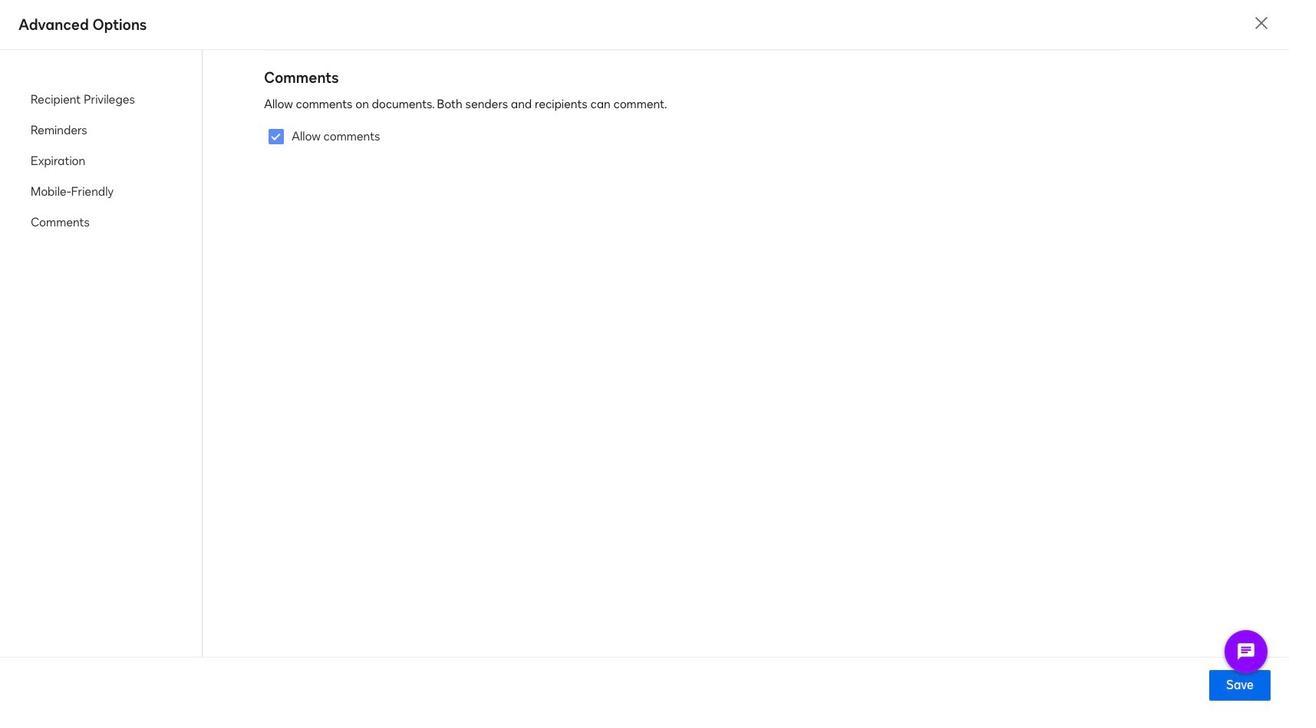 Task type: vqa. For each thing, say whether or not it's contained in the screenshot.
action required image
no



Task type: describe. For each thing, give the bounding box(es) containing it.
advanced options list list
[[18, 88, 202, 235]]



